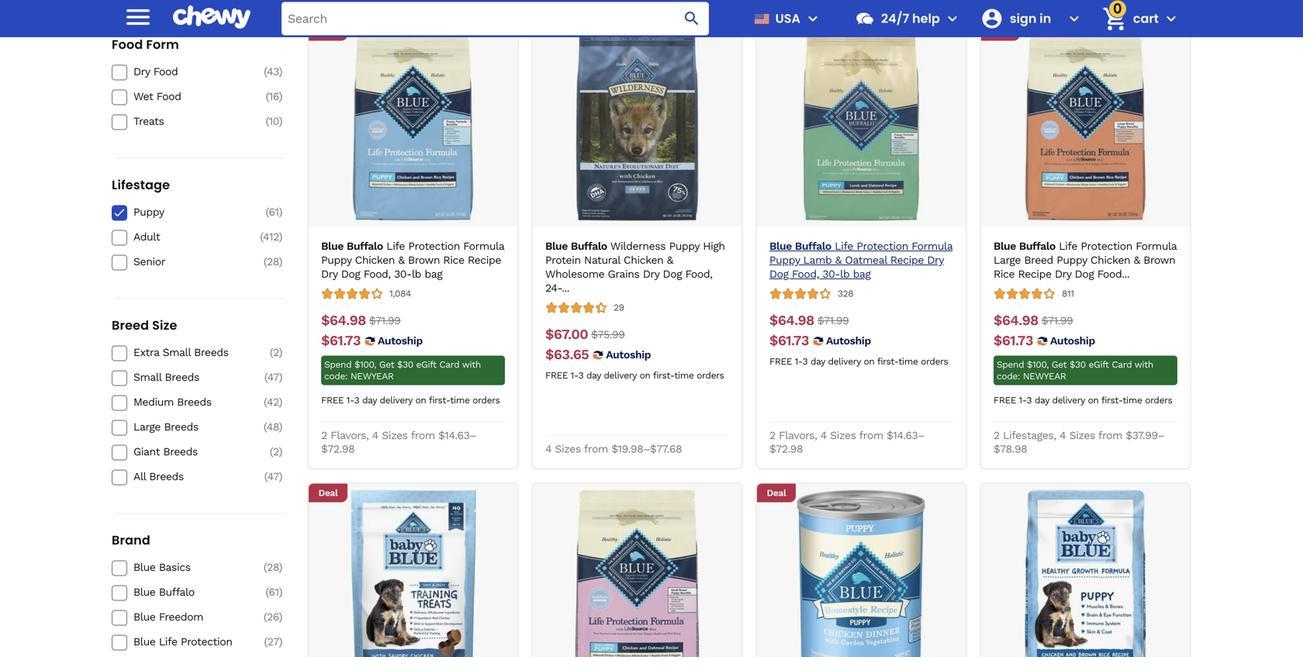 Task type: locate. For each thing, give the bounding box(es) containing it.
Product search field
[[282, 2, 709, 35]]

1 horizontal spatial $30
[[1070, 359, 1086, 370]]

( 47 )
[[264, 371, 282, 384], [264, 470, 282, 483]]

$71.99 down "1,084"
[[369, 314, 401, 327]]

orders
[[921, 356, 949, 367], [697, 370, 724, 381], [473, 395, 500, 406], [1145, 395, 1173, 406]]

& inside life protection formula puppy chicken & brown rice recipe dry dog food, 30-lb bag
[[398, 254, 405, 267]]

1 horizontal spatial card
[[1112, 359, 1132, 370]]

0 horizontal spatial 2 flavors, 4 sizes from $14.63– $72.98
[[321, 429, 477, 456]]

life for chicken
[[387, 240, 405, 253]]

dry up 811
[[1055, 268, 1072, 281]]

buffalo inside blue buffalo link
[[159, 586, 195, 598]]

0 horizontal spatial lb
[[412, 268, 421, 281]]

( 61 ) up the ( 412 )
[[266, 205, 282, 218]]

& inside wilderness puppy high protein natural chicken & wholesome grains dry dog food, 24-...
[[667, 254, 674, 267]]

spend down $64.98 text box
[[997, 359, 1024, 370]]

food for dry
[[153, 65, 178, 78]]

30-
[[394, 268, 412, 281], [823, 268, 840, 281]]

1 $64.98 $71.99 from the left
[[321, 312, 401, 329]]

$19.98–$77.68
[[612, 443, 682, 456]]

$64.98 text field down lamb
[[770, 312, 815, 329]]

0 horizontal spatial with
[[462, 359, 481, 370]]

egift for $37.99–
[[1089, 359, 1109, 370]]

chicken up "1,084"
[[355, 254, 395, 267]]

2 30- from the left
[[823, 268, 840, 281]]

$71.99 down 328
[[818, 314, 849, 327]]

2 spend from the left
[[997, 359, 1024, 370]]

get down 811
[[1052, 359, 1067, 370]]

autoship down $71.99 text box
[[378, 334, 423, 347]]

0 horizontal spatial $100,
[[355, 359, 376, 370]]

0 horizontal spatial egift
[[416, 359, 437, 370]]

1 & from the left
[[398, 254, 405, 267]]

2 $100, from the left
[[1027, 359, 1049, 370]]

3 food, from the left
[[792, 268, 819, 281]]

grains
[[608, 268, 640, 281]]

1 egift from the left
[[416, 359, 437, 370]]

submit search image
[[683, 9, 701, 28]]

$100, down $61.73 text field
[[355, 359, 376, 370]]

protection up 'food...' at the right of the page
[[1081, 240, 1133, 253]]

7 ) from the top
[[279, 346, 282, 359]]

life down the blue freedom
[[159, 635, 177, 648]]

lb inside life protection formula puppy lamb & oatmeal recipe dry dog food, 30-lb bag
[[840, 268, 850, 281]]

spend
[[324, 359, 352, 370], [997, 359, 1024, 370]]

dry up $61.73 text field
[[321, 268, 338, 281]]

1 vertical spatial ( 2 )
[[270, 445, 282, 458]]

protein
[[545, 254, 581, 267]]

2 $30 from the left
[[1070, 359, 1086, 370]]

1 horizontal spatial get
[[1052, 359, 1067, 370]]

0 horizontal spatial $61.73
[[321, 333, 361, 349]]

$67.00 $75.99
[[545, 326, 625, 343]]

0 horizontal spatial $64.98 $71.99
[[321, 312, 401, 329]]

food, inside life protection formula puppy lamb & oatmeal recipe dry dog food, 30-lb bag
[[792, 268, 819, 281]]

breeds down large breeds link
[[163, 445, 198, 458]]

form
[[146, 36, 179, 53]]

day
[[811, 356, 825, 367], [587, 370, 601, 381], [362, 395, 377, 406], [1035, 395, 1050, 406]]

0 horizontal spatial newyear
[[351, 371, 394, 382]]

1 horizontal spatial newyear
[[1023, 371, 1067, 382]]

life protection formula puppy lamb & oatmeal recipe dry dog food, 30-lb bag
[[770, 240, 953, 281]]

1 newyear from the left
[[351, 371, 394, 382]]

2 $61.73 from the left
[[770, 333, 809, 349]]

breed size
[[112, 316, 177, 334]]

5 ) from the top
[[279, 230, 282, 243]]

get for flavors,
[[379, 359, 394, 370]]

1 horizontal spatial $100,
[[1027, 359, 1049, 370]]

10 ) from the top
[[279, 420, 282, 433]]

0 vertical spatial 47
[[267, 371, 279, 384]]

egift
[[416, 359, 437, 370], [1089, 359, 1109, 370]]

1 horizontal spatial chicken
[[624, 254, 664, 267]]

1 ( 47 ) from the top
[[264, 371, 282, 384]]

protection for oatmeal
[[857, 240, 909, 253]]

on
[[864, 356, 875, 367], [640, 370, 651, 381], [416, 395, 426, 406], [1088, 395, 1099, 406]]

1 horizontal spatial spend $100, get $30 egift card with code: newyear
[[997, 359, 1154, 382]]

$64.98 $71.99 for food,
[[770, 312, 849, 329]]

breeds inside large breeds link
[[164, 420, 199, 433]]

$71.99 text field for 30-
[[818, 312, 849, 329]]

all breeds link
[[133, 470, 244, 484]]

$61.73 text field for rice
[[994, 333, 1034, 350]]

0 horizontal spatial recipe
[[468, 254, 501, 267]]

lifestage
[[112, 176, 170, 193]]

0 vertical spatial 61
[[269, 205, 279, 218]]

food, inside wilderness puppy high protein natural chicken & wholesome grains dry dog food, 24-...
[[686, 268, 713, 281]]

1 30- from the left
[[394, 268, 412, 281]]

1 vertical spatial large
[[133, 420, 161, 433]]

28 down the ( 412 )
[[267, 255, 279, 268]]

& inside life protection formula large breed puppy chicken & brown rice recipe dry dog food...
[[1134, 254, 1141, 267]]

1 get from the left
[[379, 359, 394, 370]]

( 27 )
[[264, 635, 282, 648]]

$64.98 text field
[[321, 312, 366, 329], [770, 312, 815, 329]]

blue buffalo life protection formula large breed puppy chicken & brown rice recipe dry dog food, 30-lb bag image
[[990, 28, 1182, 221]]

1 vertical spatial ( 47 )
[[264, 470, 282, 483]]

2 egift from the left
[[1089, 359, 1109, 370]]

1 horizontal spatial 30-
[[823, 268, 840, 281]]

1 card from the left
[[440, 359, 460, 370]]

1 vertical spatial 28
[[267, 561, 279, 574]]

) for blue life protection
[[279, 635, 282, 648]]

3 chicken from the left
[[1091, 254, 1131, 267]]

28 up 26
[[267, 561, 279, 574]]

1 spend $100, get $30 egift card with code: newyear from the left
[[324, 359, 481, 382]]

4 dog from the left
[[1075, 268, 1094, 281]]

chicken down wilderness
[[624, 254, 664, 267]]

1 61 from the top
[[269, 205, 279, 218]]

1 $100, from the left
[[355, 359, 376, 370]]

chicken inside life protection formula puppy chicken & brown rice recipe dry dog food, 30-lb bag
[[355, 254, 395, 267]]

spend down $61.73 text field
[[324, 359, 352, 370]]

1 code: from the left
[[324, 371, 348, 382]]

$64.98
[[321, 312, 366, 329], [770, 312, 815, 329], [994, 312, 1039, 329]]

food for wet
[[157, 90, 181, 103]]

( 61 )
[[266, 205, 282, 218], [266, 586, 282, 598]]

3 $64.98 $71.99 from the left
[[994, 312, 1073, 329]]

formula inside life protection formula large breed puppy chicken & brown rice recipe dry dog food...
[[1136, 240, 1177, 253]]

$100,
[[355, 359, 376, 370], [1027, 359, 1049, 370]]

bag
[[425, 268, 443, 281], [853, 268, 871, 281]]

1 horizontal spatial with
[[1135, 359, 1154, 370]]

14 ) from the top
[[279, 586, 282, 598]]

life up 811
[[1059, 240, 1078, 253]]

chicken inside wilderness puppy high protein natural chicken & wholesome grains dry dog food, 24-...
[[624, 254, 664, 267]]

1 $64.98 from the left
[[321, 312, 366, 329]]

egift for $14.63–
[[416, 359, 437, 370]]

deal for blue buffalo life protection formula large breed puppy chicken & brown rice recipe dry dog food, 30-lb bag image
[[991, 26, 1011, 37]]

buffalo for lamb
[[795, 240, 832, 253]]

life protection formula puppy chicken & brown rice recipe dry dog food, 30-lb bag
[[321, 240, 504, 281]]

sizes inside 2 lifestages, 4 sizes from $37.99– $78.98
[[1070, 429, 1096, 442]]

0 vertical spatial breed
[[1025, 254, 1054, 267]]

0 horizontal spatial spend
[[324, 359, 352, 370]]

$61.73 text field
[[321, 333, 361, 350]]

code:
[[324, 371, 348, 382], [997, 371, 1020, 382]]

1 horizontal spatial lb
[[840, 268, 850, 281]]

2 spend $100, get $30 egift card with code: newyear from the left
[[997, 359, 1154, 382]]

formula inside life protection formula puppy lamb & oatmeal recipe dry dog food, 30-lb bag
[[912, 240, 953, 253]]

small down 'extra'
[[133, 371, 162, 384]]

wet
[[133, 90, 153, 103]]

1 horizontal spatial $71.99 text field
[[1042, 312, 1073, 329]]

$14.63–
[[439, 429, 477, 442], [887, 429, 925, 442]]

$71.99 for food,
[[369, 314, 401, 327]]

0 vertical spatial ( 2 )
[[270, 346, 282, 359]]

1 chicken from the left
[[355, 254, 395, 267]]

( 28 )
[[264, 255, 282, 268], [264, 561, 282, 574]]

1 vertical spatial food
[[153, 65, 178, 78]]

2 bag from the left
[[853, 268, 871, 281]]

1 vertical spatial 47
[[267, 470, 279, 483]]

blue down the blue freedom
[[133, 635, 156, 648]]

2 inside 2 lifestages, 4 sizes from $37.99– $78.98
[[994, 429, 1000, 442]]

2 get from the left
[[1052, 359, 1067, 370]]

blue buffalo life protection formula small breed puppy chicken & oatmeal recipe dry dog food, 15-lb bag image
[[541, 490, 734, 657]]

2 $64.98 text field from the left
[[770, 312, 815, 329]]

flavors,
[[331, 429, 369, 442], [779, 429, 817, 442]]

( for dry food
[[264, 65, 267, 78]]

first-
[[878, 356, 899, 367], [653, 370, 675, 381], [429, 395, 450, 406], [1102, 395, 1123, 406]]

) for small breeds
[[279, 371, 282, 384]]

) for treats
[[279, 115, 282, 127]]

1 horizontal spatial $61.73
[[770, 333, 809, 349]]

$30 down $71.99 text box
[[397, 359, 413, 370]]

( 47 ) down the ( 48 )
[[264, 470, 282, 483]]

formula inside life protection formula puppy chicken & brown rice recipe dry dog food, 30-lb bag
[[463, 240, 504, 253]]

breeds up small breeds link
[[194, 346, 229, 359]]

deal for blue buffalo baby blue natural savory chicken puppy treats, 4-oz bag image
[[319, 488, 338, 499]]

code: down $64.98 text box
[[997, 371, 1020, 382]]

0 horizontal spatial get
[[379, 359, 394, 370]]

autoship for food...
[[1051, 334, 1095, 347]]

large inside life protection formula large breed puppy chicken & brown rice recipe dry dog food...
[[994, 254, 1021, 267]]

medium breeds
[[133, 396, 212, 408]]

1 horizontal spatial code:
[[997, 371, 1020, 382]]

1 ( 2 ) from the top
[[270, 346, 282, 359]]

breeds for large breeds
[[164, 420, 199, 433]]

breeds inside extra small breeds link
[[194, 346, 229, 359]]

2 horizontal spatial $61.73
[[994, 333, 1034, 349]]

328
[[838, 288, 854, 299]]

6 ) from the top
[[279, 255, 282, 268]]

cart link
[[1096, 0, 1159, 37]]

30- inside life protection formula puppy chicken & brown rice recipe dry dog food, 30-lb bag
[[394, 268, 412, 281]]

2 $64.98 $71.99 from the left
[[770, 312, 849, 329]]

0 horizontal spatial flavors,
[[331, 429, 369, 442]]

life inside life protection formula puppy chicken & brown rice recipe dry dog food, 30-lb bag
[[387, 240, 405, 253]]

12 ) from the top
[[279, 470, 282, 483]]

1 $61.73 text field from the left
[[770, 333, 809, 350]]

formula
[[463, 240, 504, 253], [912, 240, 953, 253], [1136, 240, 1177, 253]]

0 horizontal spatial spend $100, get $30 egift card with code: newyear
[[324, 359, 481, 382]]

1 $72.98 from the left
[[321, 443, 355, 456]]

puppy inside life protection formula large breed puppy chicken & brown rice recipe dry dog food...
[[1057, 254, 1088, 267]]

breeds for all breeds
[[149, 470, 184, 483]]

$71.99 text field
[[818, 312, 849, 329], [1042, 312, 1073, 329]]

0 horizontal spatial formula
[[463, 240, 504, 253]]

life inside life protection formula large breed puppy chicken & brown rice recipe dry dog food...
[[1059, 240, 1078, 253]]

chicken up 'food...' at the right of the page
[[1091, 254, 1131, 267]]

1 ( 61 ) from the top
[[266, 205, 282, 218]]

( for large breeds
[[264, 420, 267, 433]]

4 ) from the top
[[279, 205, 282, 218]]

( 28 ) up '( 26 )'
[[264, 561, 282, 574]]

2 horizontal spatial chicken
[[1091, 254, 1131, 267]]

1 lb from the left
[[412, 268, 421, 281]]

2 horizontal spatial formula
[[1136, 240, 1177, 253]]

get down $71.99 text box
[[379, 359, 394, 370]]

0 horizontal spatial $71.99 text field
[[818, 312, 849, 329]]

1 horizontal spatial $14.63–
[[887, 429, 925, 442]]

$64.98 $71.99 down 811
[[994, 312, 1073, 329]]

2 with from the left
[[1135, 359, 1154, 370]]

delivery
[[828, 356, 861, 367], [604, 370, 637, 381], [380, 395, 413, 406], [1053, 395, 1085, 406]]

2 food, from the left
[[686, 268, 713, 281]]

from
[[411, 429, 435, 442], [860, 429, 884, 442], [1099, 429, 1123, 442], [584, 443, 608, 456]]

1 horizontal spatial spend
[[997, 359, 1024, 370]]

0 vertical spatial ( 28 )
[[264, 255, 282, 268]]

3 & from the left
[[835, 254, 842, 267]]

30- down lamb
[[823, 268, 840, 281]]

breeds inside medium breeds link
[[177, 396, 212, 408]]

1 horizontal spatial rice
[[994, 268, 1015, 281]]

43
[[267, 65, 279, 78]]

newyear
[[351, 371, 394, 382], [1023, 371, 1067, 382]]

( 2 ) down the ( 48 )
[[270, 445, 282, 458]]

large
[[994, 254, 1021, 267], [133, 420, 161, 433]]

menu image
[[804, 9, 822, 28]]

breeds for small breeds
[[165, 371, 199, 384]]

breeds down medium breeds link
[[164, 420, 199, 433]]

0 vertical spatial 28
[[267, 255, 279, 268]]

1-
[[795, 356, 803, 367], [571, 370, 579, 381], [347, 395, 354, 406], [1019, 395, 1027, 406]]

15 ) from the top
[[279, 610, 282, 623]]

breed up 'extra'
[[112, 316, 149, 334]]

1 horizontal spatial large
[[994, 254, 1021, 267]]

47 up '( 42 )'
[[267, 371, 279, 384]]

senior link
[[133, 255, 244, 269]]

( for wet food
[[266, 90, 269, 103]]

1 $61.73 from the left
[[321, 333, 361, 349]]

1 formula from the left
[[463, 240, 504, 253]]

protection inside life protection formula large breed puppy chicken & brown rice recipe dry dog food...
[[1081, 240, 1133, 253]]

food right wet
[[157, 90, 181, 103]]

1 horizontal spatial bag
[[853, 268, 871, 281]]

47 down the ( 48 )
[[267, 470, 279, 483]]

61 up the ( 412 )
[[269, 205, 279, 218]]

1 horizontal spatial $61.73 text field
[[994, 333, 1034, 350]]

2 vertical spatial food
[[157, 90, 181, 103]]

autoship down 328
[[826, 334, 871, 347]]

blue buffalo link
[[133, 585, 244, 599]]

1 horizontal spatial breed
[[1025, 254, 1054, 267]]

dry right oatmeal
[[928, 254, 944, 267]]

3 dog from the left
[[770, 268, 789, 281]]

0 vertical spatial ( 61 )
[[266, 205, 282, 218]]

0 horizontal spatial 30-
[[394, 268, 412, 281]]

1 horizontal spatial $72.98
[[770, 443, 803, 456]]

buffalo for natural
[[571, 240, 607, 253]]

( 412 )
[[260, 230, 282, 243]]

spend $100, get $30 egift card with code: newyear up 2 lifestages, 4 sizes from $37.99– $78.98
[[997, 359, 1154, 382]]

0 vertical spatial rice
[[443, 254, 465, 267]]

0 horizontal spatial food,
[[364, 268, 391, 281]]

bag inside life protection formula puppy chicken & brown rice recipe dry dog food, 30-lb bag
[[425, 268, 443, 281]]

2 flavors, from the left
[[779, 429, 817, 442]]

0 horizontal spatial card
[[440, 359, 460, 370]]

protection inside life protection formula puppy lamb & oatmeal recipe dry dog food, 30-lb bag
[[857, 240, 909, 253]]

life up oatmeal
[[835, 240, 854, 253]]

1 dog from the left
[[341, 268, 360, 281]]

time
[[899, 356, 918, 367], [675, 370, 694, 381], [450, 395, 470, 406], [1123, 395, 1143, 406]]

1 horizontal spatial $64.98
[[770, 312, 815, 329]]

1 horizontal spatial $71.99
[[818, 314, 849, 327]]

) for giant breeds
[[279, 445, 282, 458]]

11 ) from the top
[[279, 445, 282, 458]]

0 horizontal spatial $64.98
[[321, 312, 366, 329]]

spend $100, get $30 egift card with code: newyear down $71.99 text box
[[324, 359, 481, 382]]

( 47 ) up '( 42 )'
[[264, 371, 282, 384]]

breeds inside small breeds link
[[165, 371, 199, 384]]

Search text field
[[282, 2, 709, 35]]

9 ) from the top
[[279, 396, 282, 408]]

2 dog from the left
[[663, 268, 682, 281]]

2 chicken from the left
[[624, 254, 664, 267]]

$61.73 for dry
[[321, 333, 361, 349]]

1 horizontal spatial formula
[[912, 240, 953, 253]]

)
[[279, 65, 282, 78], [279, 90, 282, 103], [279, 115, 282, 127], [279, 205, 282, 218], [279, 230, 282, 243], [279, 255, 282, 268], [279, 346, 282, 359], [279, 371, 282, 384], [279, 396, 282, 408], [279, 420, 282, 433], [279, 445, 282, 458], [279, 470, 282, 483], [279, 561, 282, 574], [279, 586, 282, 598], [279, 610, 282, 623], [279, 635, 282, 648]]

2 code: from the left
[[997, 371, 1020, 382]]

dog inside life protection formula large breed puppy chicken & brown rice recipe dry dog food...
[[1075, 268, 1094, 281]]

2 ( 47 ) from the top
[[264, 470, 282, 483]]

1 horizontal spatial egift
[[1089, 359, 1109, 370]]

newyear down $61.73 text field
[[351, 371, 394, 382]]

autoship down the "$75.99" text field
[[606, 348, 651, 361]]

chewy home image
[[173, 0, 251, 34]]

basics
[[159, 561, 191, 574]]

dog inside wilderness puppy high protein natural chicken & wholesome grains dry dog food, 24-...
[[663, 268, 682, 281]]

spend $100, get $30 egift card with code: newyear for lifestages,
[[997, 359, 1154, 382]]

0 horizontal spatial $30
[[397, 359, 413, 370]]

2 newyear from the left
[[1023, 371, 1067, 382]]

2 & from the left
[[667, 254, 674, 267]]

food, down lamb
[[792, 268, 819, 281]]

large up $64.98 text box
[[994, 254, 1021, 267]]

help
[[913, 10, 940, 27]]

protection up "1,084"
[[408, 240, 460, 253]]

( 28 ) for senior
[[264, 255, 282, 268]]

breeds down extra small breeds
[[165, 371, 199, 384]]

2 ( 28 ) from the top
[[264, 561, 282, 574]]

food, up "1,084"
[[364, 268, 391, 281]]

61 up '( 26 )'
[[269, 586, 279, 598]]

28 for blue basics
[[267, 561, 279, 574]]

oatmeal
[[845, 254, 887, 267]]

1 horizontal spatial food,
[[686, 268, 713, 281]]

dry right grains
[[643, 268, 660, 281]]

bag inside life protection formula puppy lamb & oatmeal recipe dry dog food, 30-lb bag
[[853, 268, 871, 281]]

breeds inside the all breeds link
[[149, 470, 184, 483]]

1 horizontal spatial $64.98 text field
[[770, 312, 815, 329]]

spend $100, get $30 egift card with code: newyear for flavors,
[[324, 359, 481, 382]]

3 $64.98 from the left
[[994, 312, 1039, 329]]

blue
[[321, 240, 344, 253], [545, 240, 568, 253], [770, 240, 792, 253], [994, 240, 1016, 253], [133, 561, 156, 574], [133, 586, 156, 598], [133, 610, 156, 623], [133, 635, 156, 648]]

newyear for lifestages,
[[1023, 371, 1067, 382]]

2 $64.98 from the left
[[770, 312, 815, 329]]

$61.73 text field
[[770, 333, 809, 350], [994, 333, 1034, 350]]

$61.73
[[321, 333, 361, 349], [770, 333, 809, 349], [994, 333, 1034, 349]]

1 food, from the left
[[364, 268, 391, 281]]

) for extra small breeds
[[279, 346, 282, 359]]

$64.98 $71.99 down 328
[[770, 312, 849, 329]]

large up 'giant'
[[133, 420, 161, 433]]

) for dry food
[[279, 65, 282, 78]]

blue right the ( 412 )
[[321, 240, 344, 253]]

$71.99 text field down 328
[[818, 312, 849, 329]]

2 lb from the left
[[840, 268, 850, 281]]

( 28 ) for blue basics
[[264, 561, 282, 574]]

$64.98 $71.99 up $61.73 text field
[[321, 312, 401, 329]]

1 $71.99 from the left
[[369, 314, 401, 327]]

$64.98 text field for food,
[[770, 312, 815, 329]]

10
[[269, 115, 279, 127]]

2 47 from the top
[[267, 470, 279, 483]]

4 & from the left
[[1134, 254, 1141, 267]]

1 horizontal spatial 2 flavors, 4 sizes from $14.63– $72.98
[[770, 429, 925, 456]]

2 horizontal spatial food,
[[792, 268, 819, 281]]

0 horizontal spatial small
[[133, 371, 162, 384]]

$30 down 811
[[1070, 359, 1086, 370]]

2 ) from the top
[[279, 90, 282, 103]]

1 $71.99 text field from the left
[[818, 312, 849, 329]]

food
[[112, 36, 143, 53], [153, 65, 178, 78], [157, 90, 181, 103]]

blue buffalo life protection formula puppy chicken & brown rice recipe dry dog food, 30-lb bag image
[[317, 28, 509, 221]]

2 $61.73 text field from the left
[[994, 333, 1034, 350]]

extra small breeds
[[133, 346, 229, 359]]

all
[[133, 470, 146, 483]]

$100, down $64.98 text box
[[1027, 359, 1049, 370]]

2 horizontal spatial recipe
[[1018, 268, 1052, 281]]

1 $64.98 text field from the left
[[321, 312, 366, 329]]

protection inside life protection formula puppy chicken & brown rice recipe dry dog food, 30-lb bag
[[408, 240, 460, 253]]

0 horizontal spatial breed
[[112, 316, 149, 334]]

chicken
[[355, 254, 395, 267], [624, 254, 664, 267], [1091, 254, 1131, 267]]

autoship for ...
[[606, 348, 651, 361]]

recipe inside life protection formula large breed puppy chicken & brown rice recipe dry dog food...
[[1018, 268, 1052, 281]]

1 vertical spatial breed
[[112, 316, 149, 334]]

2 brown from the left
[[1144, 254, 1176, 267]]

newyear up lifestages,
[[1023, 371, 1067, 382]]

0 horizontal spatial $71.99
[[369, 314, 401, 327]]

blue buffalo baby blue healthy growth formula natural chicken & brown rice recipe puppy dry food, 24-lb bag image
[[990, 490, 1182, 657]]

1 horizontal spatial recipe
[[891, 254, 924, 267]]

( 2 ) up '( 42 )'
[[270, 346, 282, 359]]

3 $61.73 from the left
[[994, 333, 1034, 349]]

2 horizontal spatial $64.98 $71.99
[[994, 312, 1073, 329]]

1 horizontal spatial $64.98 $71.99
[[770, 312, 849, 329]]

1 vertical spatial rice
[[994, 268, 1015, 281]]

2 ( 2 ) from the top
[[270, 445, 282, 458]]

61
[[269, 205, 279, 218], [269, 586, 279, 598]]

wet food link
[[133, 89, 244, 103]]

( 61 ) up '( 26 )'
[[266, 586, 282, 598]]

$71.99 down 811
[[1042, 314, 1073, 327]]

life for lamb
[[835, 240, 854, 253]]

food up wet food
[[153, 65, 178, 78]]

2 $71.99 from the left
[[818, 314, 849, 327]]

from inside 2 lifestages, 4 sizes from $37.99– $78.98
[[1099, 429, 1123, 442]]

0 horizontal spatial $61.73 text field
[[770, 333, 809, 350]]

autoship down 811
[[1051, 334, 1095, 347]]

code: down $61.73 text field
[[324, 371, 348, 382]]

0 horizontal spatial $72.98
[[321, 443, 355, 456]]

blue buffalo for natural
[[545, 240, 607, 253]]

16 ) from the top
[[279, 635, 282, 648]]

2 card from the left
[[1112, 359, 1132, 370]]

1 with from the left
[[462, 359, 481, 370]]

412
[[263, 230, 279, 243]]

0 horizontal spatial $14.63–
[[439, 429, 477, 442]]

2 ( 61 ) from the top
[[266, 586, 282, 598]]

( for blue buffalo
[[266, 586, 269, 598]]

) for wet food
[[279, 90, 282, 103]]

1 vertical spatial ( 28 )
[[264, 561, 282, 574]]

breeds down small breeds link
[[177, 396, 212, 408]]

get
[[379, 359, 394, 370], [1052, 359, 1067, 370]]

blue buffalo baby blue natural savory chicken puppy treats, 4-oz bag image
[[317, 490, 509, 657]]

&
[[398, 254, 405, 267], [667, 254, 674, 267], [835, 254, 842, 267], [1134, 254, 1141, 267]]

1 ( 28 ) from the top
[[264, 255, 282, 268]]

breeds inside giant breeds link
[[163, 445, 198, 458]]

2 61 from the top
[[269, 586, 279, 598]]

1 ) from the top
[[279, 65, 282, 78]]

1 28 from the top
[[267, 255, 279, 268]]

breeds down giant breeds
[[149, 470, 184, 483]]

rice inside life protection formula puppy chicken & brown rice recipe dry dog food, 30-lb bag
[[443, 254, 465, 267]]

) for blue basics
[[279, 561, 282, 574]]

food down menu image
[[112, 36, 143, 53]]

blue left the basics
[[133, 561, 156, 574]]

47
[[267, 371, 279, 384], [267, 470, 279, 483]]

1 vertical spatial ( 61 )
[[266, 586, 282, 598]]

formula for brown
[[1136, 240, 1177, 253]]

blue buffalo
[[321, 240, 383, 253], [545, 240, 607, 253], [770, 240, 832, 253], [994, 240, 1056, 253], [133, 586, 195, 598]]

chewy support image
[[855, 9, 875, 29]]

28
[[267, 255, 279, 268], [267, 561, 279, 574]]

0 horizontal spatial chicken
[[355, 254, 395, 267]]

( for blue basics
[[264, 561, 267, 574]]

blue up $64.98 text box
[[994, 240, 1016, 253]]

1 vertical spatial 61
[[269, 586, 279, 598]]

2 formula from the left
[[912, 240, 953, 253]]

food, for $64.98
[[364, 268, 391, 281]]

47 for all breeds
[[267, 470, 279, 483]]

3 formula from the left
[[1136, 240, 1177, 253]]

8 ) from the top
[[279, 371, 282, 384]]

( 28 ) down the ( 412 )
[[264, 255, 282, 268]]

1 horizontal spatial brown
[[1144, 254, 1176, 267]]

0 horizontal spatial large
[[133, 420, 161, 433]]

0 horizontal spatial brown
[[408, 254, 440, 267]]

large breeds link
[[133, 420, 244, 434]]

$71.99 text field down 811
[[1042, 312, 1073, 329]]

life inside life protection formula puppy lamb & oatmeal recipe dry dog food, 30-lb bag
[[835, 240, 854, 253]]

27
[[267, 635, 279, 648]]

1 47 from the top
[[267, 371, 279, 384]]

13 ) from the top
[[279, 561, 282, 574]]

2 horizontal spatial $71.99
[[1042, 314, 1073, 327]]

1 brown from the left
[[408, 254, 440, 267]]

2 horizontal spatial $64.98
[[994, 312, 1039, 329]]

life for breed
[[1059, 240, 1078, 253]]

2 28 from the top
[[267, 561, 279, 574]]

1 bag from the left
[[425, 268, 443, 281]]

3 $71.99 from the left
[[1042, 314, 1073, 327]]

puppy inside life protection formula puppy lamb & oatmeal recipe dry dog food, 30-lb bag
[[770, 254, 800, 267]]

( 47 ) for all breeds
[[264, 470, 282, 483]]

breeds for medium breeds
[[177, 396, 212, 408]]

$71.99 text field for dry
[[1042, 312, 1073, 329]]

protection up oatmeal
[[857, 240, 909, 253]]

1 horizontal spatial flavors,
[[779, 429, 817, 442]]

) for blue buffalo
[[279, 586, 282, 598]]

food, down high
[[686, 268, 713, 281]]

1 vertical spatial small
[[133, 371, 162, 384]]

brown inside life protection formula puppy chicken & brown rice recipe dry dog food, 30-lb bag
[[408, 254, 440, 267]]

formula for dry
[[912, 240, 953, 253]]

$67.00 text field
[[545, 326, 588, 343]]

small up small breeds
[[163, 346, 191, 359]]

$64.98 for recipe
[[994, 312, 1039, 329]]

lb
[[412, 268, 421, 281], [840, 268, 850, 281]]

( for blue freedom
[[264, 610, 267, 623]]

0 vertical spatial small
[[163, 346, 191, 359]]

food, inside life protection formula puppy chicken & brown rice recipe dry dog food, 30-lb bag
[[364, 268, 391, 281]]

0 horizontal spatial code:
[[324, 371, 348, 382]]

0 vertical spatial ( 47 )
[[264, 371, 282, 384]]

30- up "1,084"
[[394, 268, 412, 281]]

2 flavors, 4 sizes from $14.63– $72.98
[[321, 429, 477, 456], [770, 429, 925, 456]]

breed up $64.98 text box
[[1025, 254, 1054, 267]]

0 vertical spatial large
[[994, 254, 1021, 267]]

1 spend from the left
[[324, 359, 352, 370]]

buffalo
[[347, 240, 383, 253], [571, 240, 607, 253], [795, 240, 832, 253], [1019, 240, 1056, 253], [159, 586, 195, 598]]

$64.98 text field up $61.73 text field
[[321, 312, 366, 329]]

0 horizontal spatial rice
[[443, 254, 465, 267]]

0 horizontal spatial bag
[[425, 268, 443, 281]]

0 horizontal spatial $64.98 text field
[[321, 312, 366, 329]]

24/7
[[881, 10, 910, 27]]

3 ) from the top
[[279, 115, 282, 127]]

( 2 ) for extra small breeds
[[270, 346, 282, 359]]

& inside life protection formula puppy lamb & oatmeal recipe dry dog food, 30-lb bag
[[835, 254, 842, 267]]

$64.98 $71.99 for recipe
[[994, 312, 1073, 329]]

rice inside life protection formula large breed puppy chicken & brown rice recipe dry dog food...
[[994, 268, 1015, 281]]

life up "1,084"
[[387, 240, 405, 253]]

$30 for lifestages,
[[1070, 359, 1086, 370]]

2 $71.99 text field from the left
[[1042, 312, 1073, 329]]

cart menu image
[[1162, 9, 1181, 28]]



Task type: vqa. For each thing, say whether or not it's contained in the screenshot.


Task type: describe. For each thing, give the bounding box(es) containing it.
giant breeds
[[133, 445, 198, 458]]

extra
[[133, 346, 159, 359]]

( for blue life protection
[[264, 635, 267, 648]]

blue life protection
[[133, 635, 232, 648]]

61 for puppy
[[269, 205, 279, 218]]

( 42 )
[[264, 396, 282, 408]]

$71.99 for 30-
[[818, 314, 849, 327]]

card for $37.99–
[[1112, 359, 1132, 370]]

( for treats
[[266, 115, 269, 127]]

2 lifestages, 4 sizes from $37.99– $78.98
[[994, 429, 1165, 456]]

dog inside life protection formula puppy lamb & oatmeal recipe dry dog food, 30-lb bag
[[770, 268, 789, 281]]

$61.73 for dog
[[770, 333, 809, 349]]

buffalo for breed
[[1019, 240, 1056, 253]]

senior
[[133, 255, 165, 268]]

food...
[[1098, 268, 1130, 281]]

( 16 )
[[266, 90, 282, 103]]

4 sizes from $19.98–$77.68
[[545, 443, 682, 456]]

1 flavors, from the left
[[331, 429, 369, 442]]

code: for lifestages,
[[997, 371, 1020, 382]]

puppy inside wilderness puppy high protein natural chicken & wholesome grains dry dog food, 24-...
[[669, 240, 700, 253]]

$100, for flavors,
[[355, 359, 376, 370]]

) for adult
[[279, 230, 282, 243]]

extra small breeds link
[[133, 346, 244, 360]]

( 10 )
[[266, 115, 282, 127]]

1 2 flavors, 4 sizes from $14.63– $72.98 from the left
[[321, 429, 477, 456]]

( for small breeds
[[264, 371, 267, 384]]

26
[[267, 610, 279, 623]]

30- inside life protection formula puppy lamb & oatmeal recipe dry dog food, 30-lb bag
[[823, 268, 840, 281]]

in
[[1040, 10, 1052, 27]]

$78.98
[[994, 443, 1028, 456]]

( 47 ) for small breeds
[[264, 371, 282, 384]]

lamb
[[804, 254, 832, 267]]

wilderness
[[611, 240, 666, 253]]

puppy link
[[133, 205, 244, 219]]

( for giant breeds
[[270, 445, 273, 458]]

brand
[[112, 531, 150, 549]]

breed inside life protection formula large breed puppy chicken & brown rice recipe dry dog food...
[[1025, 254, 1054, 267]]

0 vertical spatial food
[[112, 36, 143, 53]]

2 $72.98 from the left
[[770, 443, 803, 456]]

blue buffalo homestyle recipe puppy chicken dinner with garden vegetables canned dog food, 12.5-oz, case of 12 image
[[765, 490, 958, 657]]

2 2 flavors, 4 sizes from $14.63– $72.98 from the left
[[770, 429, 925, 456]]

blue buffalo for breed
[[994, 240, 1056, 253]]

1 horizontal spatial small
[[163, 346, 191, 359]]

giant
[[133, 445, 160, 458]]

menu image
[[123, 1, 154, 32]]

medium
[[133, 396, 174, 408]]

dry food
[[133, 65, 178, 78]]

recipe inside life protection formula puppy lamb & oatmeal recipe dry dog food, 30-lb bag
[[891, 254, 924, 267]]

account menu image
[[1065, 9, 1084, 28]]

$64.98 text field for dog
[[321, 312, 366, 329]]

breeds for giant breeds
[[163, 445, 198, 458]]

$61.73 for rice
[[994, 333, 1034, 349]]

high
[[703, 240, 725, 253]]

dry inside wilderness puppy high protein natural chicken & wholesome grains dry dog food, 24-...
[[643, 268, 660, 281]]

treats
[[133, 115, 164, 127]]

blue down blue basics
[[133, 586, 156, 598]]

wholesome
[[545, 268, 605, 281]]

...
[[562, 282, 570, 295]]

$64.98 for dog
[[321, 312, 366, 329]]

large breeds
[[133, 420, 199, 433]]

protection down blue freedom link
[[181, 635, 232, 648]]

small breeds
[[133, 371, 199, 384]]

blue right high
[[770, 240, 792, 253]]

wet food
[[133, 90, 181, 103]]

blue buffalo for lamb
[[770, 240, 832, 253]]

dry inside life protection formula puppy lamb & oatmeal recipe dry dog food, 30-lb bag
[[928, 254, 944, 267]]

) for medium breeds
[[279, 396, 282, 408]]

sign
[[1010, 10, 1037, 27]]

usa
[[776, 10, 801, 27]]

cart
[[1134, 10, 1159, 27]]

lifestages,
[[1003, 429, 1057, 442]]

4 inside 2 lifestages, 4 sizes from $37.99– $78.98
[[1060, 429, 1066, 442]]

usa button
[[748, 0, 822, 37]]

wilderness puppy high protein natural chicken & wholesome grains dry dog food, 24-...
[[545, 240, 725, 295]]

( 26 )
[[264, 610, 282, 623]]

$63.65
[[545, 347, 589, 363]]

811
[[1062, 288, 1074, 299]]

$30 for flavors,
[[397, 359, 413, 370]]

size
[[152, 316, 177, 334]]

lb inside life protection formula puppy chicken & brown rice recipe dry dog food, 30-lb bag
[[412, 268, 421, 281]]

card for $14.63–
[[440, 359, 460, 370]]

16
[[269, 90, 279, 103]]

chicken inside life protection formula large breed puppy chicken & brown rice recipe dry dog food...
[[1091, 254, 1131, 267]]

food form
[[112, 36, 179, 53]]

$64.98 for food,
[[770, 312, 815, 329]]

$61.73 text field for dog
[[770, 333, 809, 350]]

items image
[[1101, 5, 1129, 32]]

natural
[[584, 254, 621, 267]]

42
[[267, 396, 279, 408]]

dry inside life protection formula puppy chicken & brown rice recipe dry dog food, 30-lb bag
[[321, 268, 338, 281]]

protection for brown
[[408, 240, 460, 253]]

blue freedom link
[[133, 610, 244, 624]]

$37.99–
[[1126, 429, 1165, 442]]

blue left freedom
[[133, 610, 156, 623]]

spend for lifestages,
[[997, 359, 1024, 370]]

24/7 help
[[881, 10, 940, 27]]

( for puppy
[[266, 205, 269, 218]]

life inside blue life protection link
[[159, 635, 177, 648]]

( 61 ) for puppy
[[266, 205, 282, 218]]

deal for blue buffalo homestyle recipe puppy chicken dinner with garden vegetables canned dog food, 12.5-oz, case of 12 image
[[767, 488, 786, 499]]

newyear for flavors,
[[351, 371, 394, 382]]

2 $14.63– from the left
[[887, 429, 925, 442]]

with for $14.63–
[[462, 359, 481, 370]]

formula for recipe
[[463, 240, 504, 253]]

$71.99 for dry
[[1042, 314, 1073, 327]]

deal for blue buffalo life protection formula puppy chicken & brown rice recipe dry dog food, 30-lb bag image
[[319, 26, 338, 37]]

28 for senior
[[267, 255, 279, 268]]

life protection formula large breed puppy chicken & brown rice recipe dry dog food...
[[994, 240, 1177, 281]]

( 43 )
[[264, 65, 282, 78]]

puppy inside life protection formula puppy chicken & brown rice recipe dry dog food, 30-lb bag
[[321, 254, 352, 267]]

adult link
[[133, 230, 244, 244]]

24-
[[545, 282, 562, 295]]

( 2 ) for giant breeds
[[270, 445, 282, 458]]

recipe inside life protection formula puppy chicken & brown rice recipe dry dog food, 30-lb bag
[[468, 254, 501, 267]]

61 for blue buffalo
[[269, 586, 279, 598]]

freedom
[[159, 610, 203, 623]]

dry up wet
[[133, 65, 150, 78]]

dog inside life protection formula puppy chicken & brown rice recipe dry dog food, 30-lb bag
[[341, 268, 360, 281]]

( for medium breeds
[[264, 396, 267, 408]]

blue buffalo for chicken
[[321, 240, 383, 253]]

protection for chicken
[[1081, 240, 1133, 253]]

$75.99 text field
[[591, 326, 625, 343]]

sign in link
[[974, 0, 1062, 37]]

small breeds link
[[133, 370, 244, 384]]

spend for flavors,
[[324, 359, 352, 370]]

brown inside life protection formula large breed puppy chicken & brown rice recipe dry dog food...
[[1144, 254, 1176, 267]]

help menu image
[[943, 9, 962, 28]]

( for extra small breeds
[[270, 346, 273, 359]]

24/7 help link
[[849, 0, 940, 37]]

) for puppy
[[279, 205, 282, 218]]

get for lifestages,
[[1052, 359, 1067, 370]]

( 61 ) for blue buffalo
[[266, 586, 282, 598]]

dry inside life protection formula large breed puppy chicken & brown rice recipe dry dog food...
[[1055, 268, 1072, 281]]

$100, for lifestages,
[[1027, 359, 1049, 370]]

( for adult
[[260, 230, 263, 243]]

) for blue freedom
[[279, 610, 282, 623]]

) for all breeds
[[279, 470, 282, 483]]

blue basics link
[[133, 560, 244, 574]]

medium breeds link
[[133, 395, 244, 409]]

blue buffalo life protection formula puppy lamb & oatmeal recipe dry dog food, 30-lb bag image
[[765, 28, 958, 221]]

food, for $67.00
[[686, 268, 713, 281]]

all breeds
[[133, 470, 184, 483]]

giant breeds link
[[133, 445, 244, 459]]

buffalo for chicken
[[347, 240, 383, 253]]

47 for small breeds
[[267, 371, 279, 384]]

dry food link
[[133, 65, 244, 79]]

blue buffalo wilderness puppy high protein natural chicken & wholesome grains dry dog food, 24-lb bag image
[[541, 28, 734, 221]]

adult
[[133, 230, 160, 243]]

with for $37.99–
[[1135, 359, 1154, 370]]

1 $14.63– from the left
[[439, 429, 477, 442]]

( for all breeds
[[264, 470, 267, 483]]

$75.99
[[591, 328, 625, 341]]

treats link
[[133, 114, 244, 128]]

autoship for lb
[[378, 334, 423, 347]]

$67.00
[[545, 326, 588, 343]]

autoship for bag
[[826, 334, 871, 347]]

) for large breeds
[[279, 420, 282, 433]]

1,084
[[390, 288, 411, 299]]

$63.65 text field
[[545, 347, 589, 364]]

$71.99 text field
[[369, 312, 401, 329]]

sign in
[[1010, 10, 1052, 27]]

blue life protection link
[[133, 635, 244, 649]]

blue basics
[[133, 561, 191, 574]]

blue up protein
[[545, 240, 568, 253]]

48
[[267, 420, 279, 433]]

29
[[614, 302, 624, 313]]

blue freedom
[[133, 610, 203, 623]]

$64.98 text field
[[994, 312, 1039, 329]]

( for senior
[[264, 255, 267, 268]]

( 48 )
[[264, 420, 282, 433]]

) for senior
[[279, 255, 282, 268]]



